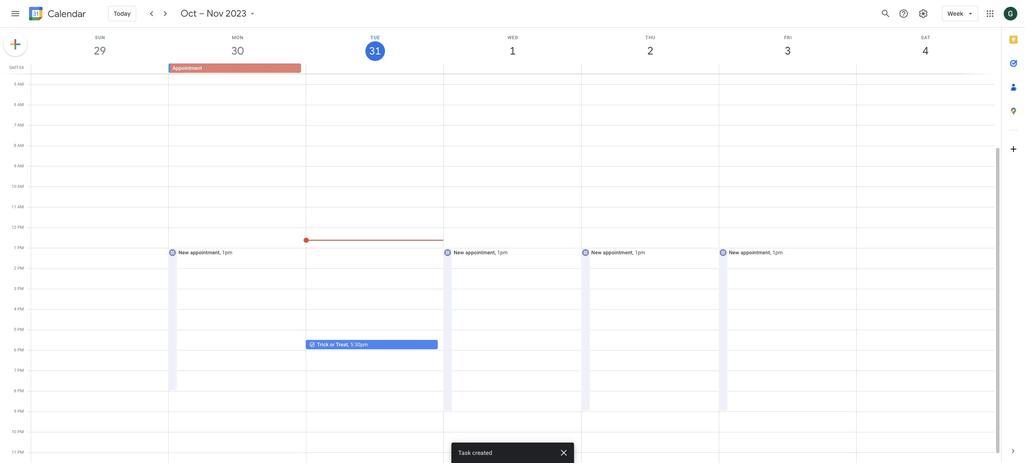 Task type: vqa. For each thing, say whether or not it's contained in the screenshot.
in on the left bottom of the page
no



Task type: describe. For each thing, give the bounding box(es) containing it.
11 for 11 am
[[12, 204, 16, 209]]

week
[[948, 10, 964, 17]]

1 new appointment , 1pm from the left
[[179, 250, 232, 256]]

3 cell from the left
[[444, 63, 581, 74]]

2 appointment from the left
[[465, 250, 495, 256]]

wed 1
[[508, 35, 518, 58]]

1 appointment from the left
[[190, 250, 220, 256]]

12
[[12, 225, 16, 230]]

2 new appointment , 1pm from the left
[[454, 250, 508, 256]]

pm for 5 pm
[[17, 327, 24, 332]]

4 appointment from the left
[[741, 250, 770, 256]]

11 am
[[12, 204, 24, 209]]

2 new from the left
[[454, 250, 464, 256]]

oct – nov 2023
[[180, 8, 246, 20]]

sun 29
[[93, 35, 105, 58]]

2 inside thu 2
[[647, 44, 653, 58]]

3 link
[[778, 41, 798, 61]]

1 vertical spatial 4
[[14, 307, 16, 311]]

6 cell from the left
[[857, 63, 994, 74]]

2 1pm from the left
[[497, 250, 508, 256]]

–
[[199, 8, 204, 20]]

6 for 6 am
[[14, 102, 16, 107]]

4 new from the left
[[729, 250, 739, 256]]

am for 10 am
[[17, 184, 24, 189]]

pm for 7 pm
[[17, 368, 24, 373]]

9 am
[[14, 164, 24, 168]]

am for 8 am
[[17, 143, 24, 148]]

pm for 9 pm
[[17, 409, 24, 414]]

am for 6 am
[[17, 102, 24, 107]]

3 inside fri 3
[[785, 44, 791, 58]]

gmt-
[[9, 65, 19, 70]]

created
[[472, 450, 492, 457]]

7 pm
[[14, 368, 24, 373]]

pm for 12 pm
[[17, 225, 24, 230]]

8 for 8 am
[[14, 143, 16, 148]]

1 pm
[[14, 245, 24, 250]]

1 vertical spatial 1
[[14, 245, 16, 250]]

6 am
[[14, 102, 24, 107]]

10 pm
[[12, 429, 24, 434]]

4 new appointment , 1pm from the left
[[729, 250, 783, 256]]

2 link
[[641, 41, 660, 61]]

0 horizontal spatial 3
[[14, 286, 16, 291]]

tue 31
[[369, 35, 381, 58]]

7 am
[[14, 123, 24, 127]]

30 link
[[228, 41, 247, 61]]

1 new from the left
[[179, 250, 189, 256]]

tue
[[371, 35, 380, 40]]

4 inside sat 4
[[922, 44, 928, 58]]

sat
[[921, 35, 931, 40]]

4 cell from the left
[[581, 63, 719, 74]]

31 link
[[365, 41, 385, 61]]

10 for 10 pm
[[12, 429, 16, 434]]

5 for 5 pm
[[14, 327, 16, 332]]

thu
[[646, 35, 656, 40]]

5 for 5 am
[[14, 82, 16, 86]]

grid containing 29
[[0, 28, 1001, 463]]

9 pm
[[14, 409, 24, 414]]

8 for 8 pm
[[14, 388, 16, 393]]

today
[[114, 10, 131, 17]]

12 pm
[[12, 225, 24, 230]]

main drawer image
[[10, 9, 20, 19]]

task created
[[458, 450, 492, 457]]

appointment button
[[170, 63, 301, 73]]

thu 2
[[646, 35, 656, 58]]

29
[[93, 44, 105, 58]]



Task type: locate. For each thing, give the bounding box(es) containing it.
6
[[14, 102, 16, 107], [14, 348, 16, 352]]

2 7 from the top
[[14, 368, 16, 373]]

1 vertical spatial 8
[[14, 388, 16, 393]]

8 am
[[14, 143, 24, 148]]

calendar heading
[[46, 8, 86, 20]]

pm down 8 pm
[[17, 409, 24, 414]]

3 down fri
[[785, 44, 791, 58]]

5 am
[[14, 82, 24, 86]]

11 up 12
[[12, 204, 16, 209]]

4 link
[[916, 41, 936, 61]]

settings menu image
[[918, 9, 929, 19]]

7 down "6 pm"
[[14, 368, 16, 373]]

0 horizontal spatial 2
[[14, 266, 16, 270]]

11 pm
[[12, 450, 24, 455]]

6 up 7 pm
[[14, 348, 16, 352]]

task
[[458, 450, 471, 457]]

sun
[[95, 35, 105, 40]]

0 vertical spatial 8
[[14, 143, 16, 148]]

wed
[[508, 35, 518, 40]]

5:30pm
[[351, 342, 368, 348]]

pm for 10 pm
[[17, 429, 24, 434]]

12 pm from the top
[[17, 450, 24, 455]]

pm for 4 pm
[[17, 307, 24, 311]]

1 7 from the top
[[14, 123, 16, 127]]

cell down 1 link
[[444, 63, 581, 74]]

4
[[922, 44, 928, 58], [14, 307, 16, 311]]

6 for 6 pm
[[14, 348, 16, 352]]

9 up the 10 pm
[[14, 409, 16, 414]]

2
[[647, 44, 653, 58], [14, 266, 16, 270]]

5 pm from the top
[[17, 307, 24, 311]]

pm down "6 pm"
[[17, 368, 24, 373]]

2 5 from the top
[[14, 327, 16, 332]]

pm up 4 pm
[[17, 286, 24, 291]]

pm down the 10 pm
[[17, 450, 24, 455]]

1 11 from the top
[[12, 204, 16, 209]]

2 cell from the left
[[306, 63, 444, 74]]

10 pm from the top
[[17, 409, 24, 414]]

9 pm from the top
[[17, 388, 24, 393]]

1 cell from the left
[[31, 63, 169, 74]]

am down 6 am
[[17, 123, 24, 127]]

4 up 5 pm
[[14, 307, 16, 311]]

0 vertical spatial 9
[[14, 164, 16, 168]]

pm down 4 pm
[[17, 327, 24, 332]]

11 pm from the top
[[17, 429, 24, 434]]

11
[[12, 204, 16, 209], [12, 450, 16, 455]]

pm down 1 pm
[[17, 266, 24, 270]]

1 vertical spatial 5
[[14, 327, 16, 332]]

2 pm
[[14, 266, 24, 270]]

,
[[220, 250, 221, 256], [495, 250, 496, 256], [633, 250, 634, 256], [770, 250, 771, 256], [348, 342, 349, 348]]

9 up 10 am at the top of the page
[[14, 164, 16, 168]]

10 up 11 am
[[12, 184, 16, 189]]

treat
[[336, 342, 348, 348]]

am for 7 am
[[17, 123, 24, 127]]

1 down "wed"
[[509, 44, 515, 58]]

5 down 4 pm
[[14, 327, 16, 332]]

0 vertical spatial 4
[[922, 44, 928, 58]]

2 9 from the top
[[14, 409, 16, 414]]

cell down 31 link
[[306, 63, 444, 74]]

1 down 12
[[14, 245, 16, 250]]

7 for 7 pm
[[14, 368, 16, 373]]

0 vertical spatial 3
[[785, 44, 791, 58]]

1
[[509, 44, 515, 58], [14, 245, 16, 250]]

5 am from the top
[[17, 164, 24, 168]]

grid
[[0, 28, 1001, 463]]

calendar
[[48, 8, 86, 20]]

1 vertical spatial 7
[[14, 368, 16, 373]]

1 inside wed 1
[[509, 44, 515, 58]]

1 vertical spatial 10
[[12, 429, 16, 434]]

pm for 1 pm
[[17, 245, 24, 250]]

cell down 29 link
[[31, 63, 169, 74]]

04
[[19, 65, 24, 70]]

cell
[[31, 63, 169, 74], [306, 63, 444, 74], [444, 63, 581, 74], [581, 63, 719, 74], [719, 63, 857, 74], [857, 63, 994, 74]]

1 8 from the top
[[14, 143, 16, 148]]

pm for 2 pm
[[17, 266, 24, 270]]

0 vertical spatial 10
[[12, 184, 16, 189]]

am down 9 am
[[17, 184, 24, 189]]

appointment row
[[27, 63, 1001, 74]]

1 10 from the top
[[12, 184, 16, 189]]

am down 8 am
[[17, 164, 24, 168]]

oct
[[180, 8, 197, 20]]

mon 30
[[231, 35, 244, 58]]

cell down 3 link at the top right of page
[[719, 63, 857, 74]]

2 6 from the top
[[14, 348, 16, 352]]

pm
[[17, 225, 24, 230], [17, 245, 24, 250], [17, 266, 24, 270], [17, 286, 24, 291], [17, 307, 24, 311], [17, 327, 24, 332], [17, 348, 24, 352], [17, 368, 24, 373], [17, 388, 24, 393], [17, 409, 24, 414], [17, 429, 24, 434], [17, 450, 24, 455]]

gmt-04
[[9, 65, 24, 70]]

1 9 from the top
[[14, 164, 16, 168]]

3 new appointment , 1pm from the left
[[591, 250, 645, 256]]

appointment
[[173, 65, 202, 71]]

5 cell from the left
[[719, 63, 857, 74]]

nov
[[207, 8, 223, 20]]

10 am
[[12, 184, 24, 189]]

11 for 11 pm
[[12, 450, 16, 455]]

3 pm from the top
[[17, 266, 24, 270]]

new
[[179, 250, 189, 256], [454, 250, 464, 256], [591, 250, 602, 256], [729, 250, 739, 256]]

7
[[14, 123, 16, 127], [14, 368, 16, 373]]

9 for 9 am
[[14, 164, 16, 168]]

am up 9 am
[[17, 143, 24, 148]]

cell down 2 link
[[581, 63, 719, 74]]

fri 3
[[784, 35, 792, 58]]

0 horizontal spatial 1
[[14, 245, 16, 250]]

0 vertical spatial 1
[[509, 44, 515, 58]]

6 pm
[[14, 348, 24, 352]]

cell down 4 link
[[857, 63, 994, 74]]

trick or treat , 5:30pm
[[317, 342, 368, 348]]

fri
[[784, 35, 792, 40]]

4 pm from the top
[[17, 286, 24, 291]]

3 1pm from the left
[[635, 250, 645, 256]]

1 horizontal spatial 3
[[785, 44, 791, 58]]

3 pm
[[14, 286, 24, 291]]

1pm
[[222, 250, 232, 256], [497, 250, 508, 256], [635, 250, 645, 256], [773, 250, 783, 256]]

pm down 7 pm
[[17, 388, 24, 393]]

0 vertical spatial 11
[[12, 204, 16, 209]]

0 vertical spatial 6
[[14, 102, 16, 107]]

today button
[[108, 3, 136, 24]]

8
[[14, 143, 16, 148], [14, 388, 16, 393]]

1 horizontal spatial 1
[[509, 44, 515, 58]]

am down '04'
[[17, 82, 24, 86]]

2 down 1 pm
[[14, 266, 16, 270]]

6 pm from the top
[[17, 327, 24, 332]]

1 pm from the top
[[17, 225, 24, 230]]

pm down 9 pm
[[17, 429, 24, 434]]

pm for 11 pm
[[17, 450, 24, 455]]

2023
[[226, 8, 246, 20]]

pm for 8 pm
[[17, 388, 24, 393]]

sat 4
[[921, 35, 931, 58]]

oct – nov 2023 button
[[177, 8, 260, 20]]

8 pm
[[14, 388, 24, 393]]

pm for 6 pm
[[17, 348, 24, 352]]

7 down 6 am
[[14, 123, 16, 127]]

3 appointment from the left
[[603, 250, 633, 256]]

0 vertical spatial 7
[[14, 123, 16, 127]]

trick
[[317, 342, 329, 348]]

pm right 12
[[17, 225, 24, 230]]

new appointment , 1pm
[[179, 250, 232, 256], [454, 250, 508, 256], [591, 250, 645, 256], [729, 250, 783, 256]]

29 link
[[90, 41, 110, 61]]

1 vertical spatial 11
[[12, 450, 16, 455]]

6 am from the top
[[17, 184, 24, 189]]

4 1pm from the left
[[773, 250, 783, 256]]

5
[[14, 82, 16, 86], [14, 327, 16, 332]]

pm up 5 pm
[[17, 307, 24, 311]]

8 up 9 am
[[14, 143, 16, 148]]

4 down sat
[[922, 44, 928, 58]]

pm up 2 pm
[[17, 245, 24, 250]]

am up the 12 pm
[[17, 204, 24, 209]]

pm for 3 pm
[[17, 286, 24, 291]]

am for 9 am
[[17, 164, 24, 168]]

6 down "5 am"
[[14, 102, 16, 107]]

1 link
[[503, 41, 523, 61]]

pm up 7 pm
[[17, 348, 24, 352]]

9 for 9 pm
[[14, 409, 16, 414]]

calendar element
[[27, 5, 86, 24]]

2 10 from the top
[[12, 429, 16, 434]]

4 am from the top
[[17, 143, 24, 148]]

0 vertical spatial 5
[[14, 82, 16, 86]]

9
[[14, 164, 16, 168], [14, 409, 16, 414]]

am for 5 am
[[17, 82, 24, 86]]

tab list
[[1002, 28, 1025, 439]]

2 am from the top
[[17, 102, 24, 107]]

3 up 4 pm
[[14, 286, 16, 291]]

am down "5 am"
[[17, 102, 24, 107]]

1 vertical spatial 3
[[14, 286, 16, 291]]

1 vertical spatial 2
[[14, 266, 16, 270]]

1 1pm from the left
[[222, 250, 232, 256]]

30
[[231, 44, 243, 58]]

1 vertical spatial 9
[[14, 409, 16, 414]]

1 horizontal spatial 4
[[922, 44, 928, 58]]

10 for 10 am
[[12, 184, 16, 189]]

1 5 from the top
[[14, 82, 16, 86]]

3 am from the top
[[17, 123, 24, 127]]

2 8 from the top
[[14, 388, 16, 393]]

8 pm from the top
[[17, 368, 24, 373]]

2 down thu
[[647, 44, 653, 58]]

2 pm from the top
[[17, 245, 24, 250]]

2 11 from the top
[[12, 450, 16, 455]]

3 new from the left
[[591, 250, 602, 256]]

5 down gmt-
[[14, 82, 16, 86]]

5 pm
[[14, 327, 24, 332]]

am for 11 am
[[17, 204, 24, 209]]

10
[[12, 184, 16, 189], [12, 429, 16, 434]]

31
[[369, 44, 381, 58]]

1 vertical spatial 6
[[14, 348, 16, 352]]

mon
[[232, 35, 244, 40]]

1 6 from the top
[[14, 102, 16, 107]]

7 pm from the top
[[17, 348, 24, 352]]

appointment
[[190, 250, 220, 256], [465, 250, 495, 256], [603, 250, 633, 256], [741, 250, 770, 256]]

3
[[785, 44, 791, 58], [14, 286, 16, 291]]

10 up 11 pm
[[12, 429, 16, 434]]

11 down the 10 pm
[[12, 450, 16, 455]]

1 am from the top
[[17, 82, 24, 86]]

or
[[330, 342, 335, 348]]

4 pm
[[14, 307, 24, 311]]

am
[[17, 82, 24, 86], [17, 102, 24, 107], [17, 123, 24, 127], [17, 143, 24, 148], [17, 164, 24, 168], [17, 184, 24, 189], [17, 204, 24, 209]]

7 for 7 am
[[14, 123, 16, 127]]

week button
[[942, 3, 978, 24]]

0 horizontal spatial 4
[[14, 307, 16, 311]]

1 horizontal spatial 2
[[647, 44, 653, 58]]

7 am from the top
[[17, 204, 24, 209]]

8 up 9 pm
[[14, 388, 16, 393]]

0 vertical spatial 2
[[647, 44, 653, 58]]



